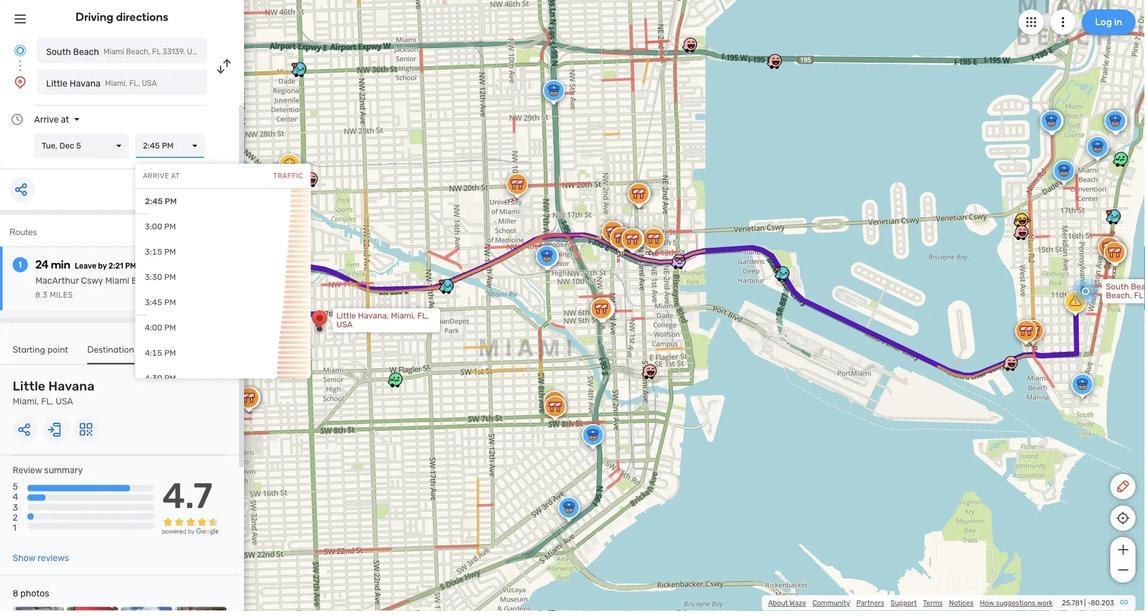 Task type: describe. For each thing, give the bounding box(es) containing it.
0 vertical spatial little
[[46, 78, 67, 89]]

8
[[13, 589, 18, 599]]

tue,
[[42, 141, 57, 151]]

image 4 of little havana, miami image
[[175, 608, 226, 612]]

community link
[[813, 599, 850, 608]]

4:15
[[145, 349, 162, 358]]

3:15
[[145, 247, 162, 257]]

starting point
[[13, 344, 68, 355]]

2:21
[[108, 262, 123, 271]]

2:45 pm list box
[[135, 133, 205, 159]]

usa down fl at top
[[142, 79, 157, 88]]

2:45 inside option
[[145, 197, 163, 207]]

south beach miami beach, fl 33139, usa
[[46, 46, 202, 57]]

5 inside list box
[[76, 141, 81, 151]]

pm for the 4:30 pm option
[[164, 374, 176, 384]]

fl
[[152, 47, 161, 56]]

about waze link
[[768, 599, 806, 608]]

dec
[[59, 141, 74, 151]]

25.781 | -80.203
[[1062, 599, 1114, 608]]

by
[[98, 262, 107, 271]]

4:00 pm
[[145, 323, 176, 333]]

support
[[891, 599, 917, 608]]

pm inside list box
[[162, 141, 174, 151]]

3:00 pm option
[[135, 214, 311, 240]]

pm for 4:00 pm option
[[164, 323, 176, 333]]

0 horizontal spatial little
[[13, 379, 45, 394]]

4:00
[[145, 323, 162, 333]]

|
[[1085, 599, 1086, 608]]

5 4 3 2 1
[[13, 482, 18, 533]]

pm for 3:30 pm option
[[164, 273, 176, 282]]

notices
[[949, 599, 974, 608]]

notices link
[[949, 599, 974, 608]]

support link
[[891, 599, 917, 608]]

photos
[[20, 589, 49, 599]]

3:15 pm option
[[135, 240, 311, 265]]

pm for 3:15 pm option
[[164, 247, 176, 257]]

summary
[[44, 466, 83, 476]]

836
[[178, 276, 194, 286]]

zoom out image
[[1115, 563, 1131, 578]]

clock image
[[9, 112, 25, 127]]

pm for 4:15 pm option
[[164, 349, 176, 358]]

4:30 pm option
[[135, 366, 311, 392]]

80.203
[[1091, 599, 1114, 608]]

beach,
[[126, 47, 150, 56]]

review
[[13, 466, 42, 476]]

0 vertical spatial fl,
[[129, 79, 140, 88]]

0 vertical spatial miami,
[[105, 79, 127, 88]]

about
[[768, 599, 788, 608]]

1 horizontal spatial arrive at
[[143, 172, 180, 180]]

macarthur
[[35, 276, 79, 286]]

traffic
[[273, 172, 303, 180]]

3:45
[[145, 298, 162, 308]]

1 inside the 5 4 3 2 1
[[13, 523, 16, 533]]

reviews
[[38, 554, 69, 564]]

miami for beach;
[[105, 276, 129, 286]]

3:30
[[145, 273, 162, 282]]

2:45 pm option
[[135, 189, 311, 214]]

4.7
[[162, 475, 213, 517]]

sr-
[[162, 276, 178, 286]]

3:45 pm
[[145, 298, 176, 308]]

5 inside the 5 4 3 2 1
[[13, 482, 18, 492]]

pm for 2:45 pm option
[[165, 197, 177, 207]]

3:00 pm
[[145, 222, 176, 232]]

0 horizontal spatial at
[[61, 114, 69, 125]]

0 vertical spatial little havana miami, fl, usa
[[46, 78, 157, 89]]

partners
[[857, 599, 885, 608]]

link image
[[1120, 598, 1130, 608]]

8 photos
[[13, 589, 49, 599]]

about waze community partners support terms notices how suggestions work
[[768, 599, 1053, 608]]

3:45 pm option
[[135, 290, 311, 316]]

image 2 of little havana, miami image
[[67, 608, 118, 612]]

4:15 pm
[[145, 349, 176, 358]]

2:45 pm inside list box
[[143, 141, 174, 151]]

tue, dec 5
[[42, 141, 81, 151]]

1 horizontal spatial 1
[[19, 260, 22, 270]]

2 vertical spatial fl,
[[41, 397, 53, 407]]



Task type: locate. For each thing, give the bounding box(es) containing it.
south for beach
[[46, 46, 71, 57]]

little havana miami, fl, usa down starting point button on the bottom left
[[13, 379, 95, 407]]

location image
[[13, 75, 28, 90]]

show
[[13, 554, 35, 564]]

2:45 inside list box
[[143, 141, 160, 151]]

0 vertical spatial arrive
[[34, 114, 59, 125]]

directions
[[116, 10, 169, 24]]

usa down point
[[56, 397, 73, 407]]

how
[[980, 599, 995, 608]]

community
[[813, 599, 850, 608]]

0 horizontal spatial fl,
[[41, 397, 53, 407]]

havana
[[70, 78, 100, 89], [48, 379, 95, 394]]

2 horizontal spatial little
[[336, 311, 356, 321]]

1 vertical spatial little
[[336, 311, 356, 321]]

33139,
[[163, 47, 185, 56]]

show reviews
[[13, 554, 69, 564]]

fl, inside little havana, miami, fl, usa
[[417, 311, 429, 321]]

current location image
[[13, 43, 28, 58]]

little havana miami, fl, usa down beach
[[46, 78, 157, 89]]

havana down point
[[48, 379, 95, 394]]

pm inside option
[[164, 273, 176, 282]]

-
[[1088, 599, 1091, 608]]

3:15 pm
[[145, 247, 176, 257]]

miami inside south beach miami beach, fl 33139, usa
[[104, 47, 124, 56]]

little havana, miami, fl, usa
[[336, 311, 429, 330]]

5 right dec
[[76, 141, 81, 151]]

miami down 2:21
[[105, 276, 129, 286]]

1 horizontal spatial south
[[1106, 282, 1129, 292]]

pm for 3:00 pm option
[[164, 222, 176, 232]]

1 vertical spatial fl,
[[417, 311, 429, 321]]

5
[[76, 141, 81, 151], [13, 482, 18, 492]]

terms
[[923, 599, 943, 608]]

1 horizontal spatial fl,
[[129, 79, 140, 88]]

0 vertical spatial 2:45 pm
[[143, 141, 174, 151]]

zoom in image
[[1115, 543, 1131, 558]]

usa inside little havana, miami, fl, usa
[[336, 320, 353, 330]]

arrive down '2:45 pm' list box at the left top
[[143, 172, 169, 180]]

driving
[[76, 10, 114, 24]]

1 down 3
[[13, 523, 16, 533]]

24
[[35, 258, 48, 272]]

havana,
[[358, 311, 389, 321]]

south bea
[[1106, 282, 1145, 301]]

0 horizontal spatial arrive at
[[34, 114, 69, 125]]

1 vertical spatial miami
[[105, 276, 129, 286]]

fl, down starting point button on the bottom left
[[41, 397, 53, 407]]

0 horizontal spatial miami,
[[13, 397, 39, 407]]

0 vertical spatial 2:45
[[143, 141, 160, 151]]

little inside little havana, miami, fl, usa
[[336, 311, 356, 321]]

arrive
[[34, 114, 59, 125], [143, 172, 169, 180]]

5 up 3
[[13, 482, 18, 492]]

south left beach
[[46, 46, 71, 57]]

bea
[[1131, 282, 1145, 292]]

arrive at up tue,
[[34, 114, 69, 125]]

0 vertical spatial south
[[46, 46, 71, 57]]

2 horizontal spatial miami,
[[391, 311, 415, 321]]

fl, right havana,
[[417, 311, 429, 321]]

0 horizontal spatial south
[[46, 46, 71, 57]]

usa
[[187, 47, 202, 56], [142, 79, 157, 88], [336, 320, 353, 330], [56, 397, 73, 407]]

cswy
[[81, 276, 103, 286]]

4:15 pm option
[[135, 341, 311, 366]]

little havana miami, fl, usa
[[46, 78, 157, 89], [13, 379, 95, 407]]

little down starting point button on the bottom left
[[13, 379, 45, 394]]

pm for 3:45 pm option
[[164, 298, 176, 308]]

beach;
[[131, 276, 160, 286]]

miami,
[[105, 79, 127, 88], [391, 311, 415, 321], [13, 397, 39, 407]]

tue, dec 5 list box
[[34, 133, 129, 159]]

w
[[196, 276, 203, 286]]

miami for beach,
[[104, 47, 124, 56]]

fl,
[[129, 79, 140, 88], [417, 311, 429, 321], [41, 397, 53, 407]]

little right location icon
[[46, 78, 67, 89]]

1 horizontal spatial little
[[46, 78, 67, 89]]

pm inside '24 min leave by 2:21 pm'
[[125, 262, 136, 271]]

1 horizontal spatial at
[[171, 172, 180, 180]]

review summary
[[13, 466, 83, 476]]

work
[[1037, 599, 1053, 608]]

2 horizontal spatial fl,
[[417, 311, 429, 321]]

macarthur cswy miami beach; sr-836 w 8.3 miles
[[35, 276, 203, 300]]

min
[[51, 258, 70, 272]]

leave
[[75, 262, 96, 271]]

little left havana,
[[336, 311, 356, 321]]

usa inside south beach miami beach, fl 33139, usa
[[187, 47, 202, 56]]

1 horizontal spatial 5
[[76, 141, 81, 151]]

1 left '24'
[[19, 260, 22, 270]]

image 3 of little havana, miami image
[[121, 608, 172, 612]]

0 vertical spatial havana
[[70, 78, 100, 89]]

havana down beach
[[70, 78, 100, 89]]

2
[[13, 513, 18, 523]]

miami, down starting point button on the bottom left
[[13, 397, 39, 407]]

south inside "south bea"
[[1106, 282, 1129, 292]]

south for bea
[[1106, 282, 1129, 292]]

beach
[[73, 46, 99, 57]]

starting point button
[[13, 344, 68, 363]]

1 vertical spatial 2:45
[[145, 197, 163, 207]]

at up dec
[[61, 114, 69, 125]]

destination
[[87, 344, 134, 355]]

usa right 33139, on the top of the page
[[187, 47, 202, 56]]

0 horizontal spatial arrive
[[34, 114, 59, 125]]

0 horizontal spatial 5
[[13, 482, 18, 492]]

1
[[19, 260, 22, 270], [13, 523, 16, 533]]

starting
[[13, 344, 45, 355]]

1 vertical spatial 1
[[13, 523, 16, 533]]

1 vertical spatial 5
[[13, 482, 18, 492]]

0 vertical spatial 5
[[76, 141, 81, 151]]

4:30
[[145, 374, 162, 384]]

0 vertical spatial at
[[61, 114, 69, 125]]

pm
[[162, 141, 174, 151], [165, 197, 177, 207], [164, 222, 176, 232], [164, 247, 176, 257], [125, 262, 136, 271], [164, 273, 176, 282], [164, 298, 176, 308], [164, 323, 176, 333], [164, 349, 176, 358], [164, 374, 176, 384]]

0 vertical spatial miami
[[104, 47, 124, 56]]

2:45 pm inside option
[[145, 197, 177, 207]]

at
[[61, 114, 69, 125], [171, 172, 180, 180]]

point
[[48, 344, 68, 355]]

0 horizontal spatial 1
[[13, 523, 16, 533]]

3
[[13, 502, 18, 513]]

2:45
[[143, 141, 160, 151], [145, 197, 163, 207]]

miami, down south beach miami beach, fl 33139, usa
[[105, 79, 127, 88]]

usa left havana,
[[336, 320, 353, 330]]

miami, right havana,
[[391, 311, 415, 321]]

driving directions
[[76, 10, 169, 24]]

miami, inside little havana, miami, fl, usa
[[391, 311, 415, 321]]

2 vertical spatial little
[[13, 379, 45, 394]]

1 vertical spatial arrive at
[[143, 172, 180, 180]]

pencil image
[[1116, 479, 1131, 495]]

how suggestions work link
[[980, 599, 1053, 608]]

arrive up tue,
[[34, 114, 59, 125]]

suggestions
[[996, 599, 1036, 608]]

arrive at down '2:45 pm' list box at the left top
[[143, 172, 180, 180]]

1 vertical spatial at
[[171, 172, 180, 180]]

24 min leave by 2:21 pm
[[35, 258, 136, 272]]

waze
[[790, 599, 806, 608]]

2 vertical spatial miami,
[[13, 397, 39, 407]]

miami inside macarthur cswy miami beach; sr-836 w 8.3 miles
[[105, 276, 129, 286]]

3:30 pm
[[145, 273, 176, 282]]

4:30 pm
[[145, 374, 176, 384]]

1 vertical spatial little havana miami, fl, usa
[[13, 379, 95, 407]]

0 vertical spatial 1
[[19, 260, 22, 270]]

25.781
[[1062, 599, 1083, 608]]

1 vertical spatial arrive
[[143, 172, 169, 180]]

1 horizontal spatial miami,
[[105, 79, 127, 88]]

1 vertical spatial south
[[1106, 282, 1129, 292]]

miami left beach, at the top left of the page
[[104, 47, 124, 56]]

2:45 pm
[[143, 141, 174, 151], [145, 197, 177, 207]]

routes
[[9, 227, 37, 238]]

terms link
[[923, 599, 943, 608]]

3:30 pm option
[[135, 265, 311, 290]]

havana inside little havana miami, fl, usa
[[48, 379, 95, 394]]

destination button
[[87, 344, 134, 365]]

4
[[13, 492, 18, 503]]

fl, down beach, at the top left of the page
[[129, 79, 140, 88]]

0 vertical spatial arrive at
[[34, 114, 69, 125]]

arrive at
[[34, 114, 69, 125], [143, 172, 180, 180]]

4:00 pm option
[[135, 316, 311, 341]]

8.3
[[35, 291, 48, 300]]

1 vertical spatial havana
[[48, 379, 95, 394]]

south
[[46, 46, 71, 57], [1106, 282, 1129, 292]]

1 vertical spatial 2:45 pm
[[145, 197, 177, 207]]

partners link
[[857, 599, 885, 608]]

at down '2:45 pm' list box at the left top
[[171, 172, 180, 180]]

little
[[46, 78, 67, 89], [336, 311, 356, 321], [13, 379, 45, 394]]

miami
[[104, 47, 124, 56], [105, 276, 129, 286]]

image 1 of little havana, miami image
[[13, 608, 64, 612]]

3:00
[[145, 222, 162, 232]]

1 horizontal spatial arrive
[[143, 172, 169, 180]]

south left bea
[[1106, 282, 1129, 292]]

miles
[[50, 291, 73, 300]]

1 vertical spatial miami,
[[391, 311, 415, 321]]



Task type: vqa. For each thing, say whether or not it's contained in the screenshot.
|
yes



